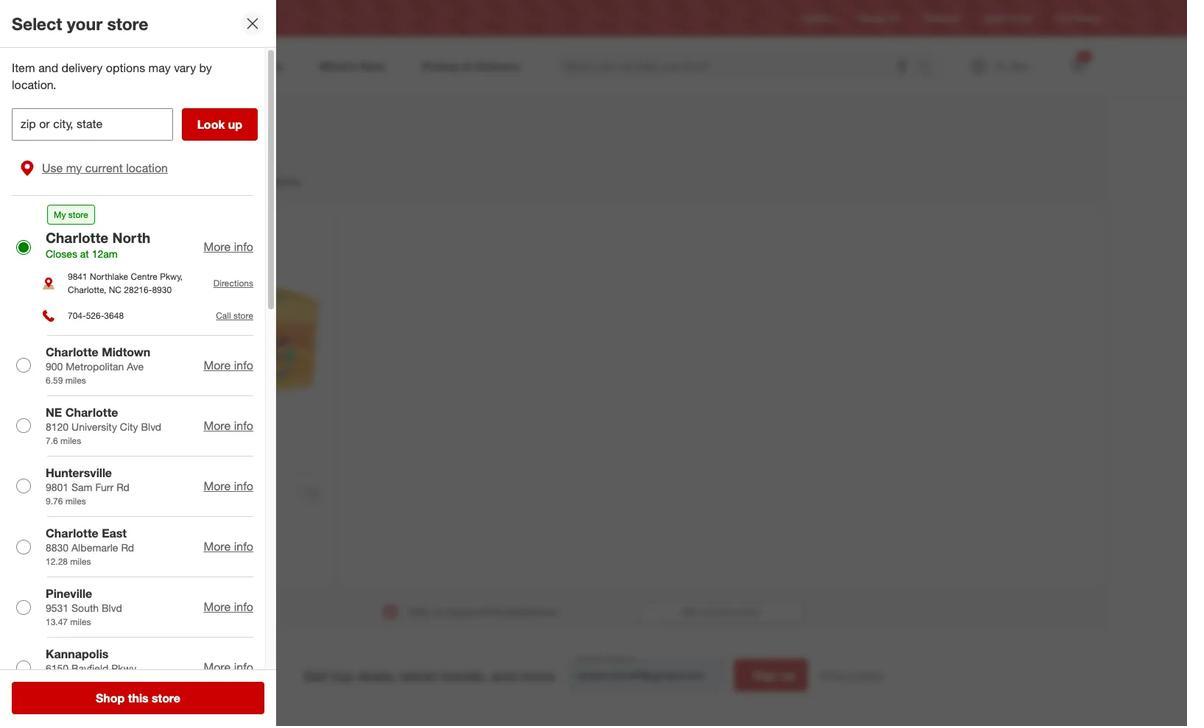 Task type: vqa. For each thing, say whether or not it's contained in the screenshot.


Task type: describe. For each thing, give the bounding box(es) containing it.
latest
[[400, 667, 437, 684]]

directions link
[[214, 278, 253, 289]]

rd for charlotte east
[[121, 541, 134, 554]]

redcard
[[924, 13, 959, 24]]

by
[[199, 60, 212, 75]]

directions
[[214, 278, 253, 289]]

weekly
[[859, 13, 887, 24]]

more info link for ne charlotte
[[204, 418, 253, 433]]

charlotte north
[[190, 13, 251, 24]]

lacroix sparkling water tangerine - 8pk/12 fl oz cans link
[[93, 482, 255, 512]]

huntersville
[[46, 465, 112, 480]]

options
[[106, 60, 145, 75]]

more info link for charlotte east
[[204, 539, 253, 554]]

circle
[[1009, 13, 1032, 24]]

blvd inside pineville 9531 south blvd 13.47 miles
[[102, 602, 122, 614]]

/
[[128, 105, 132, 118]]

miles for 9801
[[65, 496, 86, 507]]

here's
[[87, 174, 121, 188]]

deals,
[[357, 667, 396, 684]]

here's everything you've looked at lately.
[[87, 174, 302, 188]]

recently
[[87, 137, 157, 158]]

help us improve this experience.
[[408, 606, 559, 618]]

rd for huntersville
[[117, 481, 130, 493]]

7.6
[[46, 435, 58, 446]]

What can we help you find? suggestions appear below search field
[[556, 50, 923, 83]]

my store
[[54, 209, 88, 220]]

charlotte inside the ne charlotte 8120 university city blvd 7.6 miles
[[65, 405, 118, 420]]

more info for pineville
[[204, 600, 253, 615]]

12.28
[[46, 556, 68, 567]]

redcard link
[[924, 12, 959, 25]]

select your store
[[12, 13, 148, 34]]

lacroix link
[[93, 518, 123, 529]]

look up button
[[182, 108, 258, 140]]

stores
[[1075, 13, 1101, 24]]

oz
[[210, 497, 223, 512]]

at inside charlotte north closes at 12am
[[80, 247, 89, 260]]

info for kannapolis
[[234, 660, 253, 675]]

0 vertical spatial this
[[485, 606, 502, 618]]

target
[[983, 13, 1007, 24]]

call store link
[[216, 310, 253, 321]]

9531
[[46, 602, 69, 614]]

miles for midtown
[[65, 375, 86, 386]]

use
[[42, 160, 63, 175]]

info for charlotte east
[[234, 539, 253, 554]]

lacroix for the "lacroix" link
[[93, 518, 123, 529]]

account link
[[87, 105, 125, 118]]

miles inside the ne charlotte 8120 university city blvd 7.6 miles
[[60, 435, 81, 446]]

policy
[[856, 669, 884, 682]]

get top deals, latest trends, and more.
[[304, 667, 558, 684]]

us
[[432, 606, 443, 618]]

more for charlotte east
[[204, 539, 231, 554]]

may
[[149, 60, 171, 75]]

charlotte for charlotte midtown 900 metropolitan ave 6.59 miles
[[46, 344, 99, 359]]

more info for kannapolis
[[204, 660, 253, 675]]

improve
[[446, 606, 483, 618]]

looked
[[220, 174, 256, 188]]

info for pineville
[[234, 600, 253, 615]]

ad
[[889, 13, 900, 24]]

shop this store button
[[12, 682, 264, 715]]

huntersville 9801 sam furr rd 9.76 miles
[[46, 465, 130, 507]]

info for charlotte midtown
[[234, 358, 253, 373]]

8120
[[46, 420, 69, 433]]

pineville 9531 south blvd 13.47 miles
[[46, 586, 122, 628]]

and inside item and delivery options may vary by location.
[[38, 60, 58, 75]]

shop
[[96, 691, 125, 706]]

this inside button
[[128, 691, 149, 706]]

9.76
[[46, 496, 63, 507]]

water
[[196, 482, 229, 497]]

north for charlotte north closes at 12am
[[112, 229, 150, 246]]

location
[[126, 160, 168, 175]]

closes
[[46, 247, 77, 260]]

info for huntersville
[[234, 479, 253, 494]]

9841
[[68, 271, 87, 282]]

info for ne charlotte
[[234, 418, 253, 433]]

south
[[71, 602, 99, 614]]

1 vertical spatial and
[[491, 667, 516, 684]]

up for look up
[[228, 117, 242, 132]]

store inside button
[[152, 691, 181, 706]]

bayfield
[[71, 662, 109, 675]]

search button
[[913, 50, 948, 85]]

store right call
[[233, 310, 253, 321]]

more for ne charlotte
[[204, 418, 231, 433]]

a
[[702, 607, 707, 618]]

east
[[102, 526, 127, 541]]

900
[[46, 360, 63, 372]]

select
[[12, 13, 62, 34]]

more info link for kannapolis
[[204, 660, 253, 675]]

item
[[12, 60, 35, 75]]

lacroix sparkling water tangerine - 8pk/12 fl oz cans image
[[111, 243, 323, 455]]

call
[[216, 310, 231, 321]]

your
[[67, 13, 102, 34]]

miles for east
[[70, 556, 91, 567]]

use my current location link
[[12, 149, 253, 186]]

university
[[71, 420, 117, 433]]

privacy policy link
[[820, 669, 884, 683]]

city
[[120, 420, 138, 433]]

704-526-3648
[[68, 310, 124, 321]]

11
[[1081, 52, 1089, 61]]

northlake
[[90, 271, 128, 282]]

look up
[[197, 117, 242, 132]]

28216-
[[124, 284, 152, 295]]

recently viewed
[[87, 137, 220, 158]]

8pk/12
[[159, 497, 197, 512]]



Task type: locate. For each thing, give the bounding box(es) containing it.
rd inside huntersville 9801 sam furr rd 9.76 miles
[[117, 481, 130, 493]]

miles inside charlotte east 8830 albemarle rd 12.28 miles
[[70, 556, 91, 567]]

top
[[331, 667, 353, 684]]

0 horizontal spatial and
[[38, 60, 58, 75]]

north inside dropdown button
[[229, 13, 251, 24]]

info for charlotte north
[[234, 240, 253, 254]]

1 vertical spatial this
[[128, 691, 149, 706]]

up for sign up
[[781, 669, 796, 683]]

2 more info link from the top
[[204, 358, 253, 373]]

miles down south
[[70, 617, 91, 628]]

charlotte for charlotte east 8830 albemarle rd 12.28 miles
[[46, 526, 99, 541]]

take a quick survey button
[[636, 601, 805, 624]]

None radio
[[16, 540, 31, 554], [16, 600, 31, 615], [16, 540, 31, 554], [16, 600, 31, 615]]

miles right 7.6
[[60, 435, 81, 446]]

more info for charlotte midtown
[[204, 358, 253, 373]]

more info link for pineville
[[204, 600, 253, 615]]

weekly ad link
[[859, 12, 900, 25]]

$4.19
[[93, 563, 122, 577]]

more for charlotte midtown
[[204, 358, 231, 373]]

ave
[[127, 360, 144, 372]]

5 info from the top
[[234, 539, 253, 554]]

1 horizontal spatial this
[[485, 606, 502, 618]]

metropolitan
[[66, 360, 124, 372]]

9841 northlake centre pkwy, charlotte, nc 28216-8930
[[68, 271, 183, 295]]

miles inside charlotte midtown 900 metropolitan ave 6.59 miles
[[65, 375, 86, 386]]

you've
[[183, 174, 217, 188]]

3 more info link from the top
[[204, 418, 253, 433]]

charlotte
[[190, 13, 226, 24], [46, 229, 108, 246], [46, 344, 99, 359], [65, 405, 118, 420], [46, 526, 99, 541]]

albemarle
[[71, 541, 118, 554]]

trends,
[[441, 667, 487, 684]]

more info for huntersville
[[204, 479, 253, 494]]

blvd right south
[[102, 602, 122, 614]]

miles
[[65, 375, 86, 386], [60, 435, 81, 446], [65, 496, 86, 507], [70, 556, 91, 567], [70, 617, 91, 628]]

item and delivery options may vary by location.
[[12, 60, 212, 92]]

7 more from the top
[[204, 660, 231, 675]]

vary
[[174, 60, 196, 75]]

charlotte north closes at 12am
[[46, 229, 150, 260]]

pineville
[[46, 586, 92, 601]]

1 vertical spatial up
[[781, 669, 796, 683]]

take a quick survey
[[682, 607, 759, 618]]

cans
[[227, 497, 255, 512]]

lacroix for lacroix sparkling water tangerine - 8pk/12 fl oz cans
[[93, 482, 136, 497]]

lacroix right sam
[[93, 482, 136, 497]]

2 more info from the top
[[204, 358, 253, 373]]

charlotte up 'closes'
[[46, 229, 108, 246]]

delivery
[[62, 60, 103, 75]]

charlotte for charlotte north
[[190, 13, 226, 24]]

store right my
[[68, 209, 88, 220]]

7 info from the top
[[234, 660, 253, 675]]

0 vertical spatial rd
[[117, 481, 130, 493]]

3648
[[104, 310, 124, 321]]

up inside select your store dialog
[[228, 117, 242, 132]]

more for huntersville
[[204, 479, 231, 494]]

9801
[[46, 481, 69, 493]]

miles inside pineville 9531 south blvd 13.47 miles
[[70, 617, 91, 628]]

1 lacroix from the top
[[93, 482, 136, 497]]

this right improve in the bottom of the page
[[485, 606, 502, 618]]

and up location. in the top of the page
[[38, 60, 58, 75]]

more info link for charlotte north
[[204, 240, 253, 254]]

rd inside charlotte east 8830 albemarle rd 12.28 miles
[[121, 541, 134, 554]]

charlotte up 8830
[[46, 526, 99, 541]]

1 vertical spatial lacroix
[[93, 518, 123, 529]]

2 lacroix from the top
[[93, 518, 123, 529]]

select your store dialog
[[0, 0, 276, 726]]

at left 12am
[[80, 247, 89, 260]]

sparkling
[[140, 482, 193, 497]]

pkwy
[[111, 662, 137, 675]]

my
[[66, 160, 82, 175]]

miles down albemarle
[[70, 556, 91, 567]]

at left lately.
[[259, 174, 269, 188]]

526-
[[86, 310, 104, 321]]

blvd
[[141, 420, 161, 433], [102, 602, 122, 614]]

more for charlotte north
[[204, 240, 231, 254]]

1 vertical spatial blvd
[[102, 602, 122, 614]]

ne
[[46, 405, 62, 420]]

1 more from the top
[[204, 240, 231, 254]]

up
[[228, 117, 242, 132], [781, 669, 796, 683]]

help
[[408, 606, 429, 618]]

1 vertical spatial rd
[[121, 541, 134, 554]]

more info for charlotte north
[[204, 240, 253, 254]]

7 more info link from the top
[[204, 660, 253, 675]]

4 more info from the top
[[204, 479, 253, 494]]

store right shop
[[152, 691, 181, 706]]

more info for charlotte east
[[204, 539, 253, 554]]

6.59
[[46, 375, 63, 386]]

north inside charlotte north closes at 12am
[[112, 229, 150, 246]]

6 more info link from the top
[[204, 600, 253, 615]]

3 info from the top
[[234, 418, 253, 433]]

and
[[38, 60, 58, 75], [491, 667, 516, 684]]

0 horizontal spatial this
[[128, 691, 149, 706]]

3 more info from the top
[[204, 418, 253, 433]]

and left more.
[[491, 667, 516, 684]]

more for kannapolis
[[204, 660, 231, 675]]

miles down sam
[[65, 496, 86, 507]]

more info link for charlotte midtown
[[204, 358, 253, 373]]

shop this store
[[96, 691, 181, 706]]

rd down east
[[121, 541, 134, 554]]

find stores link
[[1056, 12, 1101, 25]]

location.
[[12, 77, 56, 92]]

6150
[[46, 662, 69, 675]]

charlotte up 900 at the left
[[46, 344, 99, 359]]

miles right 6.59
[[65, 375, 86, 386]]

4 more info link from the top
[[204, 479, 253, 494]]

11 link
[[1062, 50, 1095, 83]]

at
[[259, 174, 269, 188], [80, 247, 89, 260]]

everything
[[124, 174, 179, 188]]

look
[[197, 117, 225, 132]]

weekly ad
[[859, 13, 900, 24]]

704-
[[68, 310, 86, 321]]

get
[[304, 667, 327, 684]]

up right look
[[228, 117, 242, 132]]

7 more info from the top
[[204, 660, 253, 675]]

5 more info link from the top
[[204, 539, 253, 554]]

1 horizontal spatial north
[[229, 13, 251, 24]]

call store
[[216, 310, 253, 321]]

up right sign
[[781, 669, 796, 683]]

4 more from the top
[[204, 479, 231, 494]]

1 horizontal spatial at
[[259, 174, 269, 188]]

1 horizontal spatial and
[[491, 667, 516, 684]]

blvd right 'city'
[[141, 420, 161, 433]]

sign up
[[753, 669, 796, 683]]

more info
[[204, 240, 253, 254], [204, 358, 253, 373], [204, 418, 253, 433], [204, 479, 253, 494], [204, 539, 253, 554], [204, 600, 253, 615], [204, 660, 253, 675]]

0 vertical spatial lacroix
[[93, 482, 136, 497]]

sign
[[753, 669, 778, 683]]

0 horizontal spatial north
[[112, 229, 150, 246]]

viewed
[[162, 137, 220, 158]]

1 horizontal spatial blvd
[[141, 420, 161, 433]]

north for charlotte north
[[229, 13, 251, 24]]

charlotte midtown 900 metropolitan ave 6.59 miles
[[46, 344, 150, 386]]

take
[[682, 607, 700, 618]]

1 horizontal spatial up
[[781, 669, 796, 683]]

lacroix inside lacroix sparkling water tangerine - 8pk/12 fl oz cans
[[93, 482, 136, 497]]

current
[[85, 160, 123, 175]]

experience.
[[505, 606, 559, 618]]

more for pineville
[[204, 600, 231, 615]]

nc
[[109, 284, 122, 295]]

2 info from the top
[[234, 358, 253, 373]]

5 more from the top
[[204, 539, 231, 554]]

0 horizontal spatial at
[[80, 247, 89, 260]]

more info for ne charlotte
[[204, 418, 253, 433]]

charlotte,
[[68, 284, 106, 295]]

miles inside huntersville 9801 sam furr rd 9.76 miles
[[65, 496, 86, 507]]

0 vertical spatial at
[[259, 174, 269, 188]]

sam
[[71, 481, 93, 493]]

my
[[54, 209, 66, 220]]

6 info from the top
[[234, 600, 253, 615]]

12am
[[92, 247, 118, 260]]

1 vertical spatial north
[[112, 229, 150, 246]]

midtown
[[102, 344, 150, 359]]

blvd inside the ne charlotte 8120 university city blvd 7.6 miles
[[141, 420, 161, 433]]

-
[[151, 497, 156, 512]]

kannapolis
[[46, 647, 109, 662]]

pkwy,
[[160, 271, 183, 282]]

charlotte inside dropdown button
[[190, 13, 226, 24]]

13.47
[[46, 617, 68, 628]]

store right your
[[107, 13, 148, 34]]

charlotte north button
[[162, 5, 261, 32]]

3 more from the top
[[204, 418, 231, 433]]

rd up tangerine
[[117, 481, 130, 493]]

0 vertical spatial blvd
[[141, 420, 161, 433]]

this right shop
[[128, 691, 149, 706]]

0 horizontal spatial blvd
[[102, 602, 122, 614]]

charlotte for charlotte north closes at 12am
[[46, 229, 108, 246]]

8830
[[46, 541, 69, 554]]

privacy policy
[[820, 669, 884, 682]]

4 info from the top
[[234, 479, 253, 494]]

charlotte up university at the bottom of page
[[65, 405, 118, 420]]

1 info from the top
[[234, 240, 253, 254]]

1 vertical spatial at
[[80, 247, 89, 260]]

8930
[[152, 284, 172, 295]]

furr
[[95, 481, 114, 493]]

0 vertical spatial up
[[228, 117, 242, 132]]

1 more info from the top
[[204, 240, 253, 254]]

0 vertical spatial and
[[38, 60, 58, 75]]

target circle
[[983, 13, 1032, 24]]

more info link for huntersville
[[204, 479, 253, 494]]

None text field
[[12, 108, 173, 140], [570, 660, 723, 692], [12, 108, 173, 140], [570, 660, 723, 692]]

0 horizontal spatial up
[[228, 117, 242, 132]]

find
[[1056, 13, 1073, 24]]

charlotte up by
[[190, 13, 226, 24]]

registry link
[[802, 12, 835, 25]]

charlotte east 8830 albemarle rd 12.28 miles
[[46, 526, 134, 567]]

charlotte inside charlotte east 8830 albemarle rd 12.28 miles
[[46, 526, 99, 541]]

charlotte inside charlotte midtown 900 metropolitan ave 6.59 miles
[[46, 344, 99, 359]]

1 more info link from the top
[[204, 240, 253, 254]]

lacroix down tangerine
[[93, 518, 123, 529]]

0 vertical spatial north
[[229, 13, 251, 24]]

None radio
[[16, 240, 31, 255], [16, 358, 31, 373], [16, 419, 31, 433], [16, 479, 31, 494], [16, 661, 31, 675], [16, 240, 31, 255], [16, 358, 31, 373], [16, 419, 31, 433], [16, 479, 31, 494], [16, 661, 31, 675]]

quick
[[709, 607, 731, 618]]

6 more info from the top
[[204, 600, 253, 615]]

6 more from the top
[[204, 600, 231, 615]]

sign up button
[[735, 660, 808, 692]]

account / viewhistory
[[87, 105, 188, 118]]

2 more from the top
[[204, 358, 231, 373]]

charlotte inside charlotte north closes at 12am
[[46, 229, 108, 246]]

5 more info from the top
[[204, 539, 253, 554]]



